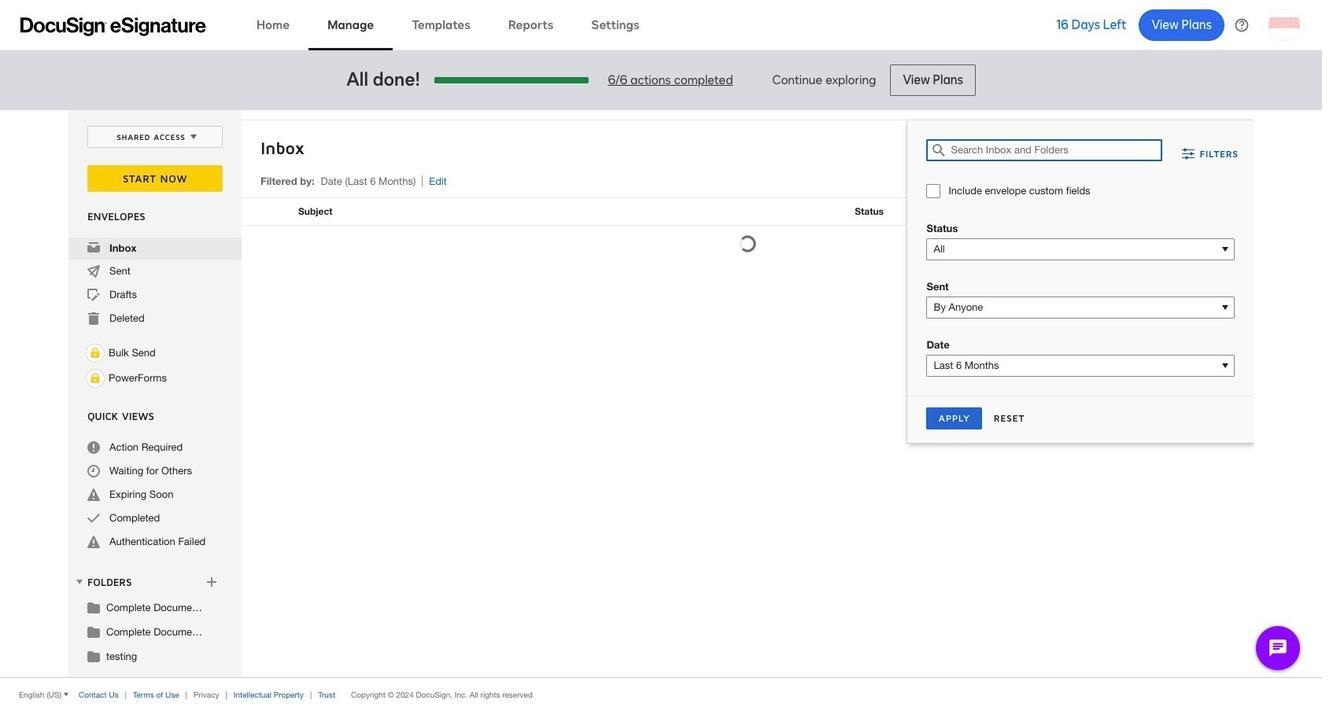 Task type: locate. For each thing, give the bounding box(es) containing it.
1 vertical spatial alert image
[[87, 536, 100, 549]]

alert image down completed "icon"
[[87, 536, 100, 549]]

alert image
[[87, 489, 100, 502], [87, 536, 100, 549]]

lock image
[[86, 344, 105, 363], [86, 369, 105, 388]]

1 vertical spatial folder image
[[87, 626, 100, 639]]

1 vertical spatial lock image
[[86, 369, 105, 388]]

folder image
[[87, 602, 100, 614], [87, 626, 100, 639], [87, 650, 100, 663]]

2 lock image from the top
[[86, 369, 105, 388]]

2 folder image from the top
[[87, 626, 100, 639]]

0 vertical spatial lock image
[[86, 344, 105, 363]]

your uploaded profile image image
[[1269, 9, 1301, 41]]

0 vertical spatial folder image
[[87, 602, 100, 614]]

alert image up completed "icon"
[[87, 489, 100, 502]]

trash image
[[87, 313, 100, 325]]

action required image
[[87, 442, 100, 454]]

Search Inbox and Folders text field
[[952, 140, 1163, 161]]

0 vertical spatial alert image
[[87, 489, 100, 502]]

2 vertical spatial folder image
[[87, 650, 100, 663]]



Task type: describe. For each thing, give the bounding box(es) containing it.
1 lock image from the top
[[86, 344, 105, 363]]

1 alert image from the top
[[87, 489, 100, 502]]

1 folder image from the top
[[87, 602, 100, 614]]

clock image
[[87, 465, 100, 478]]

docusign esignature image
[[20, 17, 206, 36]]

completed image
[[87, 513, 100, 525]]

2 alert image from the top
[[87, 536, 100, 549]]

3 folder image from the top
[[87, 650, 100, 663]]

inbox image
[[87, 242, 100, 254]]

view folders image
[[73, 576, 86, 589]]

draft image
[[87, 289, 100, 302]]

sent image
[[87, 265, 100, 278]]

more info region
[[0, 678, 1323, 712]]

secondary navigation region
[[69, 110, 1258, 678]]



Task type: vqa. For each thing, say whether or not it's contained in the screenshot.
bottommost lock Icon
yes



